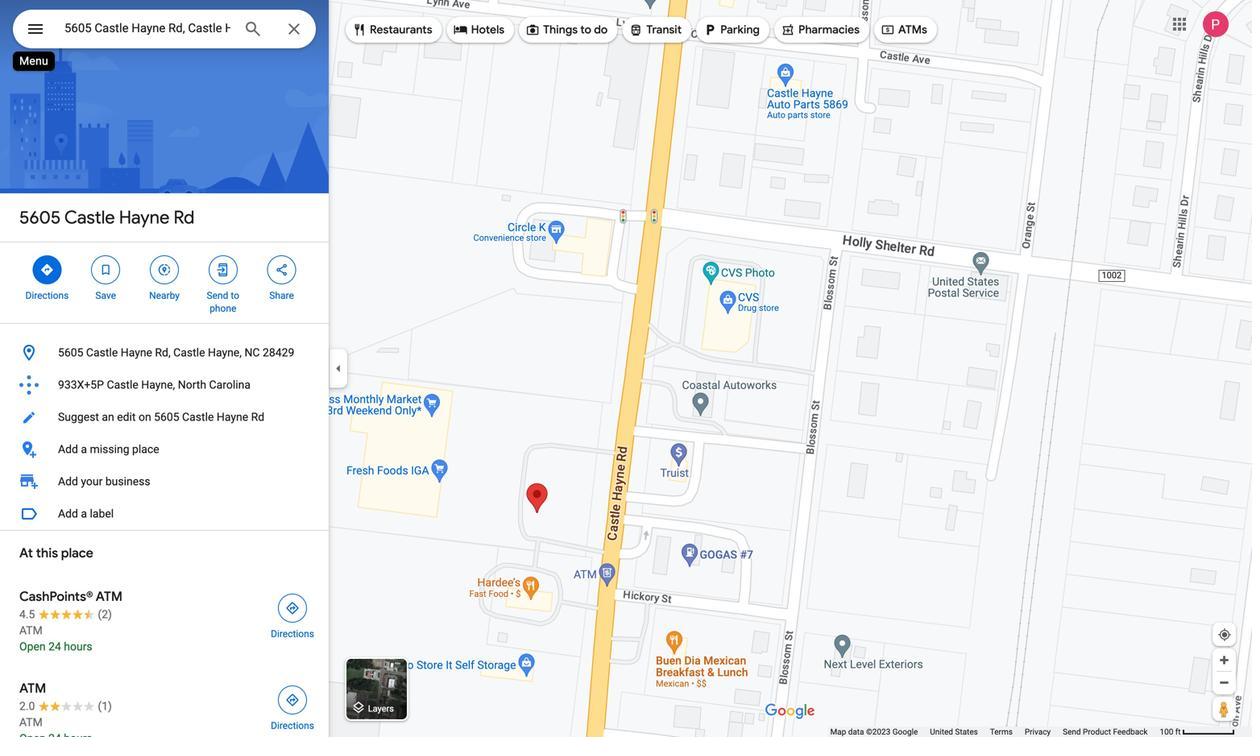 Task type: describe. For each thing, give the bounding box(es) containing it.
4.5 stars 2 reviews image
[[19, 607, 112, 623]]

5605 inside suggest an edit on 5605 castle hayne rd button
[[154, 411, 179, 424]]

directions for cashpoints® atm
[[271, 629, 314, 640]]

actions for 5605 castle hayne rd region
[[0, 243, 329, 323]]

hotels
[[471, 23, 505, 37]]

 search field
[[13, 10, 316, 52]]

things
[[543, 23, 578, 37]]

united states button
[[930, 727, 978, 737]]

0 vertical spatial rd
[[174, 206, 195, 229]]

castle inside button
[[182, 411, 214, 424]]

933x+5p
[[58, 378, 104, 392]]


[[526, 21, 540, 39]]

carolina
[[209, 378, 251, 392]]

label
[[90, 507, 114, 521]]

none field inside 5605 castle hayne rd, castle hayne, nc 28429 field
[[64, 19, 230, 38]]


[[881, 21, 895, 39]]

2.0
[[19, 700, 35, 713]]

add your business
[[58, 475, 150, 488]]

your
[[81, 475, 103, 488]]

100
[[1160, 727, 1174, 737]]

cashpoints® atm
[[19, 589, 122, 605]]

send to phone
[[207, 290, 239, 314]]

hayne inside button
[[217, 411, 248, 424]]

privacy
[[1025, 727, 1051, 737]]

terms button
[[990, 727, 1013, 737]]

 hotels
[[453, 21, 505, 39]]

 restaurants
[[352, 21, 433, 39]]

zoom out image
[[1219, 677, 1231, 689]]

a for missing
[[81, 443, 87, 456]]

atm open 24 hours
[[19, 624, 92, 654]]


[[274, 261, 289, 279]]

map data ©2023 google
[[830, 727, 918, 737]]

data
[[848, 727, 864, 737]]

directions inside actions for 5605 castle hayne rd region
[[25, 290, 69, 301]]

add for add your business
[[58, 475, 78, 488]]


[[98, 261, 113, 279]]

suggest an edit on 5605 castle hayne rd button
[[0, 401, 329, 434]]

directions button for cashpoints® atm
[[261, 589, 324, 641]]

hours
[[64, 640, 92, 654]]

5605 Castle Hayne Rd, Castle Hayne, NC 28429 field
[[13, 10, 316, 48]]

at
[[19, 545, 33, 562]]

phone
[[210, 303, 236, 314]]


[[352, 21, 367, 39]]

5605 for 5605 castle hayne rd, castle hayne, nc 28429
[[58, 346, 83, 359]]

add a label button
[[0, 498, 329, 530]]

google maps element
[[0, 0, 1252, 737]]

©2023
[[866, 727, 891, 737]]

add a label
[[58, 507, 114, 521]]

add a missing place
[[58, 443, 159, 456]]

2.0 stars 1 reviews image
[[19, 699, 112, 715]]

layers
[[368, 704, 394, 714]]

united
[[930, 727, 953, 737]]

rd,
[[155, 346, 171, 359]]

suggest an edit on 5605 castle hayne rd
[[58, 411, 264, 424]]

castle for rd
[[64, 206, 115, 229]]

this
[[36, 545, 58, 562]]

business
[[105, 475, 150, 488]]

 atms
[[881, 21, 928, 39]]

directions image
[[285, 693, 300, 708]]

100 ft button
[[1160, 727, 1235, 737]]

 transit
[[629, 21, 682, 39]]

atm up 2.0
[[19, 681, 46, 697]]

ft
[[1176, 727, 1181, 737]]

(1)
[[98, 700, 112, 713]]


[[629, 21, 643, 39]]

castle right rd,
[[173, 346, 205, 359]]

add for add a label
[[58, 507, 78, 521]]

zoom in image
[[1219, 654, 1231, 667]]

do
[[594, 23, 608, 37]]

 button
[[13, 10, 58, 52]]

parking
[[721, 23, 760, 37]]

 things to do
[[526, 21, 608, 39]]

share
[[269, 290, 294, 301]]

product
[[1083, 727, 1111, 737]]


[[157, 261, 172, 279]]

0 horizontal spatial place
[[61, 545, 93, 562]]

28429
[[263, 346, 294, 359]]

5605 castle hayne rd, castle hayne, nc 28429
[[58, 346, 294, 359]]

restaurants
[[370, 23, 433, 37]]

open
[[19, 640, 46, 654]]


[[26, 17, 45, 41]]

 parking
[[703, 21, 760, 39]]

5605 castle hayne rd
[[19, 206, 195, 229]]



Task type: vqa. For each thing, say whether or not it's contained in the screenshot.
flights
no



Task type: locate. For each thing, give the bounding box(es) containing it.
a inside "button"
[[81, 507, 87, 521]]

place right this
[[61, 545, 93, 562]]

add for add a missing place
[[58, 443, 78, 456]]

add your business link
[[0, 466, 329, 498]]

send
[[207, 290, 228, 301], [1063, 727, 1081, 737]]

add left label
[[58, 507, 78, 521]]

place inside button
[[132, 443, 159, 456]]

send product feedback
[[1063, 727, 1148, 737]]

google
[[893, 727, 918, 737]]

to inside send to phone
[[231, 290, 239, 301]]

atms
[[899, 23, 928, 37]]

directions
[[25, 290, 69, 301], [271, 629, 314, 640], [271, 721, 314, 732]]

hayne for rd
[[119, 206, 170, 229]]

send left product
[[1063, 727, 1081, 737]]

add left your
[[58, 475, 78, 488]]

rd up actions for 5605 castle hayne rd region
[[174, 206, 195, 229]]

24
[[48, 640, 61, 654]]

atm down 2.0
[[19, 716, 43, 729]]

suggest
[[58, 411, 99, 424]]

1 vertical spatial hayne,
[[141, 378, 175, 392]]

0 vertical spatial to
[[581, 23, 592, 37]]

atm
[[96, 589, 122, 605], [19, 624, 43, 637], [19, 681, 46, 697], [19, 716, 43, 729]]

show your location image
[[1218, 628, 1232, 642]]

send up phone on the left of the page
[[207, 290, 228, 301]]

send inside send to phone
[[207, 290, 228, 301]]

5605 castle hayne rd, castle hayne, nc 28429 button
[[0, 337, 329, 369]]

1 vertical spatial hayne
[[121, 346, 152, 359]]

5605 right on
[[154, 411, 179, 424]]

a inside button
[[81, 443, 87, 456]]

google account: payton hansen  
(payton.hansen@adept.ai) image
[[1203, 11, 1229, 37]]

footer
[[830, 727, 1160, 737]]

hayne, up suggest an edit on 5605 castle hayne rd
[[141, 378, 175, 392]]

on
[[139, 411, 151, 424]]

1 vertical spatial a
[[81, 507, 87, 521]]

1 vertical spatial directions button
[[261, 681, 324, 733]]

0 vertical spatial hayne
[[119, 206, 170, 229]]

933x+5p castle hayne, north carolina
[[58, 378, 251, 392]]


[[216, 261, 230, 279]]


[[703, 21, 717, 39]]

castle up edit
[[107, 378, 138, 392]]

to left do
[[581, 23, 592, 37]]

0 vertical spatial a
[[81, 443, 87, 456]]

missing
[[90, 443, 129, 456]]

1 vertical spatial add
[[58, 475, 78, 488]]

to up phone on the left of the page
[[231, 290, 239, 301]]

send for send to phone
[[207, 290, 228, 301]]


[[40, 261, 54, 279]]

1 add from the top
[[58, 443, 78, 456]]

(2)
[[98, 608, 112, 621]]

nc
[[245, 346, 260, 359]]

castle for north
[[107, 378, 138, 392]]

hayne, inside 5605 castle hayne rd, castle hayne, nc 28429 button
[[208, 346, 242, 359]]

atm up open
[[19, 624, 43, 637]]


[[781, 21, 795, 39]]

footer containing map data ©2023 google
[[830, 727, 1160, 737]]

1 horizontal spatial place
[[132, 443, 159, 456]]

feedback
[[1113, 727, 1148, 737]]

add inside button
[[58, 443, 78, 456]]

states
[[955, 727, 978, 737]]

1 vertical spatial directions
[[271, 629, 314, 640]]

0 vertical spatial 5605
[[19, 206, 61, 229]]

footer inside google maps "element"
[[830, 727, 1160, 737]]

directions down directions image
[[271, 629, 314, 640]]

5605 inside 5605 castle hayne rd, castle hayne, nc 28429 button
[[58, 346, 83, 359]]

5605 for 5605 castle hayne rd
[[19, 206, 61, 229]]

castle for rd,
[[86, 346, 118, 359]]

send product feedback button
[[1063, 727, 1148, 737]]

100 ft
[[1160, 727, 1181, 737]]

0 vertical spatial directions button
[[261, 589, 324, 641]]

0 horizontal spatial rd
[[174, 206, 195, 229]]

hayne for rd,
[[121, 346, 152, 359]]

a
[[81, 443, 87, 456], [81, 507, 87, 521]]

1 a from the top
[[81, 443, 87, 456]]

rd
[[174, 206, 195, 229], [251, 411, 264, 424]]

nearby
[[149, 290, 180, 301]]

1 vertical spatial 5605
[[58, 346, 83, 359]]

2 a from the top
[[81, 507, 87, 521]]

directions for atm
[[271, 721, 314, 732]]

0 vertical spatial send
[[207, 290, 228, 301]]

to inside  things to do
[[581, 23, 592, 37]]

a left label
[[81, 507, 87, 521]]

0 vertical spatial add
[[58, 443, 78, 456]]

directions button
[[261, 589, 324, 641], [261, 681, 324, 733]]

5605 up 933x+5p
[[58, 346, 83, 359]]

edit
[[117, 411, 136, 424]]

1 directions button from the top
[[261, 589, 324, 641]]

5605 castle hayne rd main content
[[0, 0, 329, 737]]

4.5
[[19, 608, 35, 621]]

5605 up 
[[19, 206, 61, 229]]

north
[[178, 378, 206, 392]]

1 horizontal spatial rd
[[251, 411, 264, 424]]

hayne, inside 933x+5p castle hayne, north carolina "button"
[[141, 378, 175, 392]]

send inside send product feedback button
[[1063, 727, 1081, 737]]

 pharmacies
[[781, 21, 860, 39]]

add a missing place button
[[0, 434, 329, 466]]

directions down 
[[25, 290, 69, 301]]

a for label
[[81, 507, 87, 521]]

place down on
[[132, 443, 159, 456]]

hayne, left nc
[[208, 346, 242, 359]]

add down suggest
[[58, 443, 78, 456]]

add inside "button"
[[58, 507, 78, 521]]

hayne inside button
[[121, 346, 152, 359]]

rd down nc
[[251, 411, 264, 424]]

2 vertical spatial 5605
[[154, 411, 179, 424]]

privacy button
[[1025, 727, 1051, 737]]


[[453, 21, 468, 39]]

1 vertical spatial to
[[231, 290, 239, 301]]

2 add from the top
[[58, 475, 78, 488]]

pharmacies
[[799, 23, 860, 37]]

terms
[[990, 727, 1013, 737]]

hayne
[[119, 206, 170, 229], [121, 346, 152, 359], [217, 411, 248, 424]]

castle down north
[[182, 411, 214, 424]]

hayne left rd,
[[121, 346, 152, 359]]

0 horizontal spatial hayne,
[[141, 378, 175, 392]]

1 vertical spatial place
[[61, 545, 93, 562]]

0 horizontal spatial to
[[231, 290, 239, 301]]

castle inside "button"
[[107, 378, 138, 392]]

add
[[58, 443, 78, 456], [58, 475, 78, 488], [58, 507, 78, 521]]

hayne,
[[208, 346, 242, 359], [141, 378, 175, 392]]

0 horizontal spatial send
[[207, 290, 228, 301]]

a left missing
[[81, 443, 87, 456]]

2 vertical spatial hayne
[[217, 411, 248, 424]]

0 vertical spatial place
[[132, 443, 159, 456]]

hayne down carolina
[[217, 411, 248, 424]]

hayne up 
[[119, 206, 170, 229]]

1 horizontal spatial send
[[1063, 727, 1081, 737]]

save
[[95, 290, 116, 301]]

5605
[[19, 206, 61, 229], [58, 346, 83, 359], [154, 411, 179, 424]]

1 vertical spatial rd
[[251, 411, 264, 424]]

cashpoints®
[[19, 589, 93, 605]]

show street view coverage image
[[1213, 697, 1236, 721]]

castle up 933x+5p
[[86, 346, 118, 359]]

atm up (2) in the bottom of the page
[[96, 589, 122, 605]]

map
[[830, 727, 846, 737]]

transit
[[647, 23, 682, 37]]

to
[[581, 23, 592, 37], [231, 290, 239, 301]]

933x+5p castle hayne, north carolina button
[[0, 369, 329, 401]]

united states
[[930, 727, 978, 737]]

2 vertical spatial add
[[58, 507, 78, 521]]

atm inside atm open 24 hours
[[19, 624, 43, 637]]

1 horizontal spatial hayne,
[[208, 346, 242, 359]]

collapse side panel image
[[330, 360, 347, 378]]

3 add from the top
[[58, 507, 78, 521]]

rd inside button
[[251, 411, 264, 424]]

directions image
[[285, 601, 300, 616]]

directions button for atm
[[261, 681, 324, 733]]

directions down directions icon
[[271, 721, 314, 732]]

at this place
[[19, 545, 93, 562]]

None field
[[64, 19, 230, 38]]

1 horizontal spatial to
[[581, 23, 592, 37]]

send for send product feedback
[[1063, 727, 1081, 737]]

an
[[102, 411, 114, 424]]

2 directions button from the top
[[261, 681, 324, 733]]

0 vertical spatial directions
[[25, 290, 69, 301]]

2 vertical spatial directions
[[271, 721, 314, 732]]

0 vertical spatial hayne,
[[208, 346, 242, 359]]

castle up 
[[64, 206, 115, 229]]

1 vertical spatial send
[[1063, 727, 1081, 737]]



